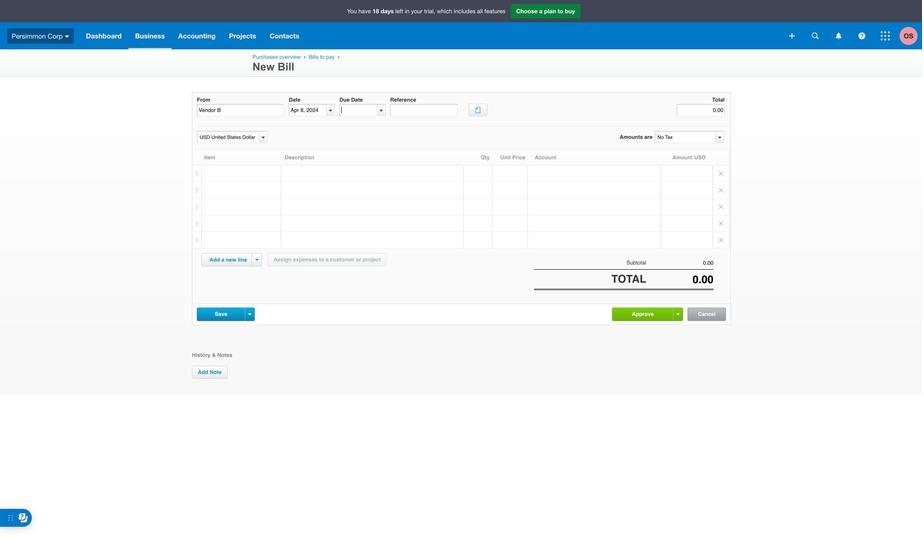 Task type: locate. For each thing, give the bounding box(es) containing it.
more add line options... image
[[256, 259, 259, 261]]

None text field
[[197, 104, 284, 116], [390, 104, 458, 116], [677, 104, 725, 116], [289, 105, 327, 116], [340, 105, 377, 116], [197, 131, 258, 143], [647, 273, 714, 286], [197, 104, 284, 116], [390, 104, 458, 116], [677, 104, 725, 116], [289, 105, 327, 116], [340, 105, 377, 116], [197, 131, 258, 143], [647, 273, 714, 286]]

banner
[[0, 0, 923, 49]]

None text field
[[656, 131, 716, 143], [647, 260, 714, 266], [656, 131, 716, 143], [647, 260, 714, 266]]

delete line item image
[[713, 199, 730, 215]]

svg image
[[881, 31, 890, 40], [812, 33, 819, 39], [836, 33, 842, 39], [859, 33, 866, 39], [790, 33, 795, 39]]

4 delete line item image from the top
[[713, 232, 730, 248]]

delete line item image
[[713, 166, 730, 182], [713, 182, 730, 198], [713, 215, 730, 232], [713, 232, 730, 248]]



Task type: vqa. For each thing, say whether or not it's contained in the screenshot.
2nd Delete line item icon from the top of the page
yes



Task type: describe. For each thing, give the bounding box(es) containing it.
1 delete line item image from the top
[[713, 166, 730, 182]]

svg image
[[65, 35, 69, 38]]

more approve options... image
[[677, 313, 680, 315]]

3 delete line item image from the top
[[713, 215, 730, 232]]

more save options... image
[[248, 313, 252, 315]]

2 delete line item image from the top
[[713, 182, 730, 198]]



